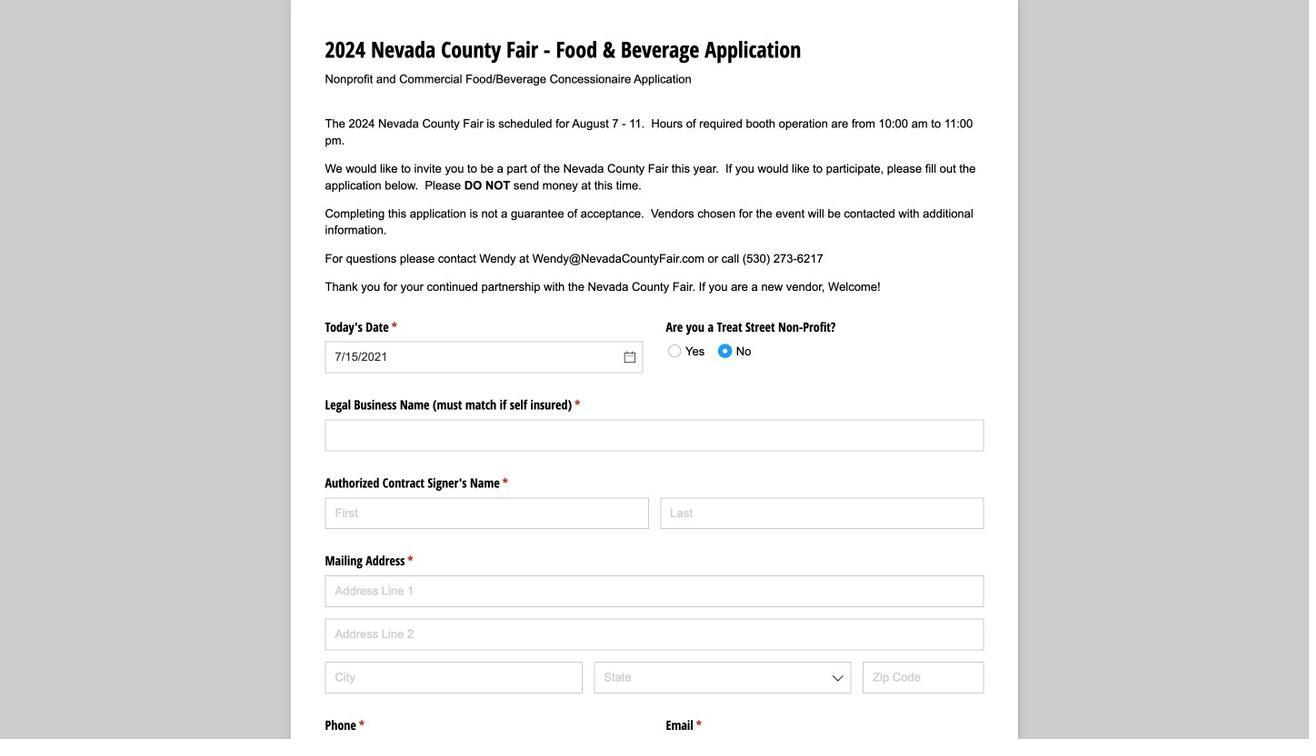 Task type: locate. For each thing, give the bounding box(es) containing it.
None radio
[[662, 337, 717, 364]]

None text field
[[325, 342, 643, 373]]

First text field
[[325, 498, 649, 529]]

Zip Code text field
[[863, 662, 984, 694]]

None text field
[[325, 420, 984, 451]]

None radio
[[712, 337, 751, 364]]



Task type: describe. For each thing, give the bounding box(es) containing it.
City text field
[[325, 662, 583, 694]]

Last text field
[[660, 498, 984, 529]]

Address Line 2 text field
[[325, 619, 984, 650]]

Address Line 1 text field
[[325, 576, 984, 607]]

State text field
[[594, 662, 852, 694]]



